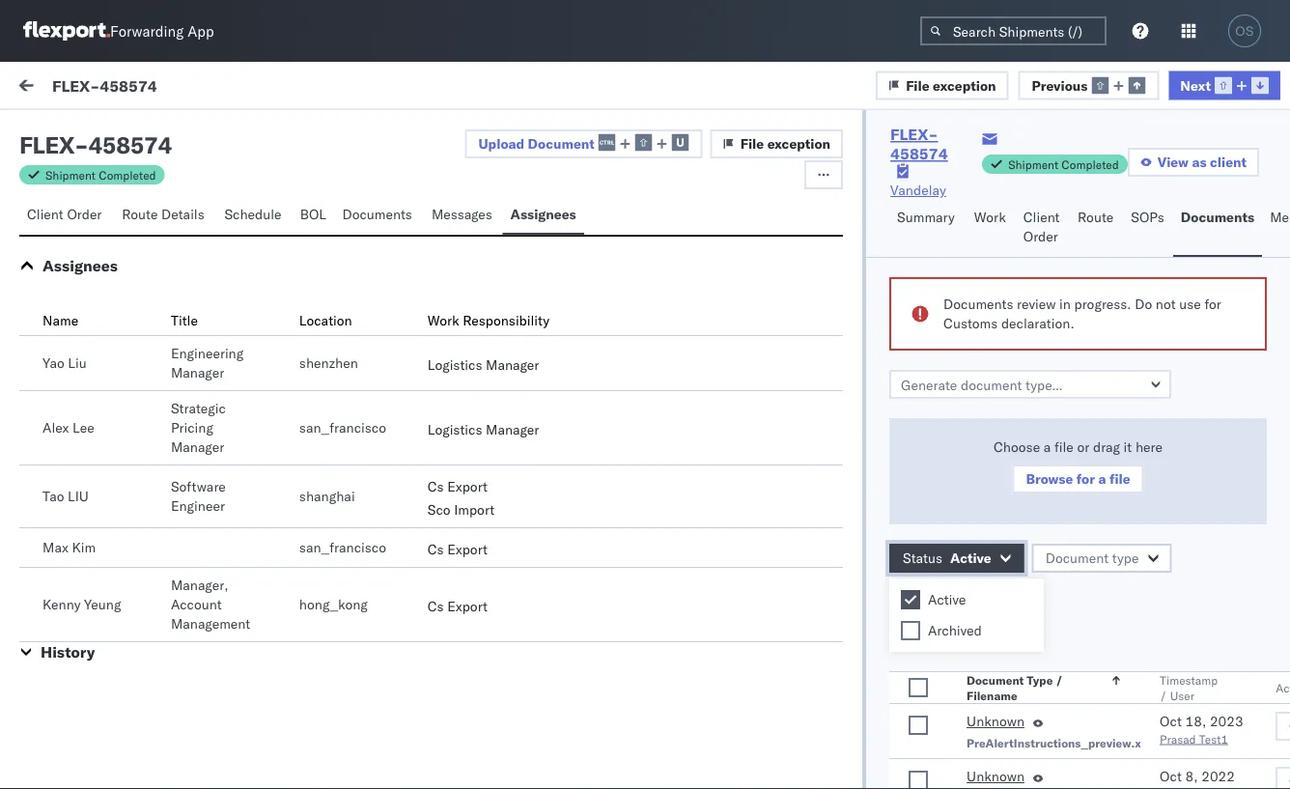 Task type: locate. For each thing, give the bounding box(es) containing it.
documents inside documents review in progress. do not use for customs declaration.
[[944, 296, 1014, 312]]

6:47 for j
[[536, 572, 565, 589]]

msg
[[85, 416, 110, 433]]

document left type
[[1046, 550, 1109, 566]]

pricing
[[171, 419, 213, 436]]

12:36
[[536, 225, 574, 241]]

oct
[[1160, 713, 1182, 730], [1160, 768, 1182, 785]]

route for route details
[[122, 206, 158, 223]]

flex- up choose on the bottom right of page
[[1006, 398, 1046, 415]]

shipment down flex
[[45, 168, 96, 182]]

sco
[[428, 501, 451, 518]]

next button
[[1169, 71, 1281, 100]]

1 test from the top
[[137, 209, 162, 226]]

bol
[[300, 206, 326, 223]]

download
[[903, 590, 968, 607]]

jason-test zhao up engineering
[[94, 296, 196, 313]]

1 horizontal spatial document
[[967, 673, 1024, 687]]

1 zhao from the top
[[166, 209, 196, 226]]

route inside button
[[1078, 209, 1114, 226]]

1 cs from the top
[[428, 478, 444, 495]]

0 vertical spatial for
[[1205, 296, 1222, 312]]

route
[[122, 206, 158, 223], [1078, 209, 1114, 226]]

jason-test zhao up engineer in the bottom left of the page
[[94, 470, 196, 487]]

documents for leftmost the documents button
[[342, 206, 412, 223]]

external (0) button
[[23, 114, 122, 152]]

1 horizontal spatial order
[[1024, 228, 1058, 245]]

browse for a file
[[1026, 470, 1131, 487]]

0 vertical spatial unknown
[[967, 713, 1025, 730]]

file
[[906, 77, 930, 93], [741, 135, 764, 152]]

1 vertical spatial am
[[577, 311, 598, 328]]

1 vertical spatial for
[[1077, 470, 1095, 487]]

liu
[[68, 488, 89, 505]]

manager down engineering
[[171, 364, 224, 381]]

documents up customs
[[944, 296, 1014, 312]]

file exception up category
[[741, 135, 831, 152]]

5 zhao from the top
[[166, 557, 196, 574]]

exception up 'flex- 458574' link
[[933, 77, 996, 93]]

documents right bol button
[[342, 206, 412, 223]]

0 horizontal spatial /
[[1056, 673, 1063, 687]]

documents down client
[[1181, 209, 1255, 226]]

2 (0) from the left
[[180, 123, 205, 140]]

20, down messages
[[470, 225, 491, 241]]

/ inside 'document type / filename'
[[1056, 673, 1063, 687]]

4 resize handle column header from the left
[[1256, 161, 1279, 789]]

file left or
[[1055, 438, 1074, 455]]

1 vertical spatial logistics
[[428, 421, 482, 438]]

flexport. image
[[23, 21, 110, 41]]

0 vertical spatial cs export
[[428, 541, 488, 558]]

manager up cs export sco import
[[486, 421, 539, 438]]

san_francisco down shanghai
[[299, 539, 386, 556]]

route inside button
[[122, 206, 158, 223]]

1 vertical spatial test
[[58, 503, 81, 520]]

active up all
[[950, 550, 992, 566]]

0 vertical spatial import
[[143, 79, 184, 96]]

2 ttt from the top
[[58, 329, 73, 346]]

jason-test zhao down the message
[[94, 209, 196, 226]]

user
[[1170, 688, 1195, 703]]

work inside import work button
[[187, 79, 219, 96]]

17, for j
[[470, 572, 491, 589]]

0 vertical spatial file exception
[[906, 77, 996, 93]]

document for document type
[[1046, 550, 1109, 566]]

document
[[528, 135, 595, 152], [1046, 550, 1109, 566], [967, 673, 1024, 687]]

3 z from the top
[[70, 472, 75, 484]]

work for work button
[[974, 209, 1006, 226]]

flex- down choose on the bottom right of page
[[1006, 485, 1046, 502]]

1 horizontal spatial work
[[1050, 168, 1075, 182]]

2 san_francisco from the top
[[299, 539, 386, 556]]

1 vertical spatial unknown link
[[967, 767, 1025, 789]]

alex
[[42, 419, 69, 436]]

for right the use at the right
[[1205, 296, 1222, 312]]

flex-
[[52, 76, 100, 95], [891, 125, 938, 144], [1006, 225, 1046, 241], [1006, 311, 1046, 328], [1006, 398, 1046, 415], [1006, 485, 1046, 502], [1006, 572, 1046, 589], [1006, 659, 1046, 676], [1006, 746, 1046, 763]]

max
[[42, 539, 68, 556]]

work for related
[[1050, 168, 1075, 182]]

4 jason-test zhao from the top
[[94, 470, 196, 487]]

1 vertical spatial san_francisco
[[299, 539, 386, 556]]

2 oct from the top
[[1160, 768, 1182, 785]]

1 export from the top
[[447, 478, 488, 495]]

work up internal (0)
[[187, 79, 219, 96]]

j z down 'kenny'
[[66, 646, 75, 658]]

previous button
[[1018, 71, 1159, 100]]

1 vertical spatial unknown
[[967, 768, 1025, 785]]

pst
[[602, 225, 626, 241], [602, 311, 626, 328], [593, 485, 616, 502], [593, 572, 616, 589]]

document inside button
[[528, 135, 595, 152]]

(0)
[[85, 123, 110, 140], [180, 123, 205, 140]]

jason-test zhao up yeung
[[94, 557, 196, 574]]

0 horizontal spatial documents
[[342, 206, 412, 223]]

1 vertical spatial file
[[1110, 470, 1131, 487]]

3 j from the top
[[66, 559, 70, 571]]

unknown down prealertinstructions_preview.xlsx
[[967, 768, 1025, 785]]

0 vertical spatial document
[[528, 135, 595, 152]]

1 vertical spatial cs
[[428, 541, 444, 558]]

1 horizontal spatial exception
[[933, 77, 996, 93]]

choose
[[994, 438, 1040, 455]]

0 vertical spatial export
[[447, 478, 488, 495]]

customs
[[944, 315, 998, 332]]

1 ttt from the top
[[58, 242, 73, 259]]

liu
[[68, 354, 87, 371]]

1 horizontal spatial work
[[428, 312, 459, 329]]

(0) right internal on the top left of page
[[180, 123, 205, 140]]

jason-test zhao
[[94, 209, 196, 226], [94, 296, 196, 313], [94, 383, 196, 400], [94, 470, 196, 487], [94, 557, 196, 574], [94, 644, 196, 661]]

0 vertical spatial exception
[[933, 77, 996, 93]]

oct 18, 2023 prasad test1
[[1160, 713, 1244, 746]]

1 vertical spatial 20,
[[470, 311, 491, 328]]

test for j
[[58, 590, 81, 607]]

2 dec 17, 2026, 6:47 pm pst from the top
[[443, 572, 616, 589]]

1 horizontal spatial for
[[1205, 296, 1222, 312]]

manager down responsibility
[[486, 356, 539, 373]]

shipment
[[1008, 157, 1059, 171], [45, 168, 96, 182]]

1 vertical spatial work
[[974, 209, 1006, 226]]

1 vertical spatial active
[[928, 591, 966, 608]]

import up internal (0)
[[143, 79, 184, 96]]

1 vertical spatial oct
[[1160, 768, 1182, 785]]

1 am from the top
[[577, 225, 598, 241]]

2 vertical spatial document
[[967, 673, 1024, 687]]

3 jason-test zhao from the top
[[94, 383, 196, 400]]

client
[[27, 206, 64, 223], [1024, 209, 1060, 226]]

order down the message
[[67, 206, 102, 223]]

2
[[998, 634, 1007, 650]]

pm for j
[[569, 572, 589, 589]]

zhao up manager,
[[166, 557, 196, 574]]

exception
[[933, 77, 996, 93], [768, 135, 831, 152]]

resize handle column header for category
[[974, 161, 997, 789]]

order right work button
[[1024, 228, 1058, 245]]

2 20, from the top
[[470, 311, 491, 328]]

zhao
[[166, 209, 196, 226], [166, 296, 196, 313], [166, 383, 196, 400], [166, 470, 196, 487], [166, 557, 196, 574], [166, 644, 196, 661]]

resize handle column header
[[411, 161, 434, 789], [692, 161, 716, 789], [974, 161, 997, 789], [1256, 161, 1279, 789]]

2 test from the top
[[58, 503, 81, 520]]

logistics manager up cs export sco import
[[428, 421, 539, 438]]

dec 17, 2026, 6:47 pm pst for z
[[443, 485, 616, 502]]

(0) for internal (0)
[[180, 123, 205, 140]]

status active
[[903, 550, 992, 566]]

jason- up msg
[[94, 383, 137, 400]]

do
[[1135, 296, 1152, 312]]

1 horizontal spatial a
[[1099, 470, 1106, 487]]

location
[[299, 312, 352, 329]]

vandelay link
[[891, 181, 946, 200]]

2 horizontal spatial work
[[974, 209, 1006, 226]]

upload document
[[479, 135, 595, 152]]

1 vertical spatial dec 17, 2026, 6:47 pm pst
[[443, 572, 616, 589]]

zhao up engineer in the bottom left of the page
[[166, 470, 196, 487]]

1 vertical spatial ttt
[[58, 329, 73, 346]]

1 horizontal spatial (0)
[[180, 123, 205, 140]]

ttt for dec 20, 2026, 12:35 am pst
[[58, 329, 73, 346]]

2 test from the top
[[137, 296, 162, 313]]

0 horizontal spatial order
[[67, 206, 102, 223]]

oct inside oct 18, 2023 prasad test1
[[1160, 713, 1182, 730]]

client order right work button
[[1024, 209, 1060, 245]]

for
[[1205, 296, 1222, 312], [1077, 470, 1095, 487]]

export
[[447, 478, 488, 495], [447, 541, 488, 558], [447, 598, 488, 615]]

document for document type / filename
[[967, 673, 1024, 687]]

j z down max kim
[[66, 559, 75, 571]]

0 vertical spatial work
[[55, 74, 105, 101]]

work up 'external (0)'
[[55, 74, 105, 101]]

unknown link down filename
[[967, 712, 1025, 735]]

2 vertical spatial work
[[428, 312, 459, 329]]

1 20, from the top
[[470, 225, 491, 241]]

1 vertical spatial a
[[1099, 470, 1106, 487]]

file up 'flex- 458574' link
[[906, 77, 930, 93]]

0 horizontal spatial file exception
[[741, 135, 831, 152]]

logistics manager down work responsibility
[[428, 356, 539, 373]]

choose a file or drag it here
[[994, 438, 1163, 455]]

previous
[[1032, 77, 1088, 93]]

1 j z from the top
[[66, 211, 75, 223]]

0 vertical spatial assignees button
[[503, 197, 584, 235]]

z down 'kenny yeung'
[[70, 646, 75, 658]]

2 export from the top
[[447, 541, 488, 558]]

ttt for dec 20, 2026, 12:36 am pst
[[58, 242, 73, 259]]

2 vertical spatial test
[[58, 590, 81, 607]]

completed
[[1062, 157, 1119, 171], [99, 168, 156, 182]]

z down max kim
[[70, 559, 75, 571]]

1 logistics from the top
[[428, 356, 482, 373]]

2023
[[1210, 713, 1244, 730]]

0 horizontal spatial exception
[[768, 135, 831, 152]]

work for work responsibility
[[428, 312, 459, 329]]

internal (0) button
[[122, 114, 217, 152]]

zhao down "management"
[[166, 644, 196, 661]]

flex- up vandelay
[[891, 125, 938, 144]]

work
[[55, 74, 105, 101], [1050, 168, 1075, 182]]

documents button left mes
[[1173, 200, 1262, 257]]

jason- down yeung
[[94, 644, 137, 661]]

None checkbox
[[901, 621, 920, 640], [909, 771, 928, 789], [901, 621, 920, 640], [909, 771, 928, 789]]

1 vertical spatial export
[[447, 541, 488, 558]]

ttt up the name on the left
[[58, 242, 73, 259]]

completed right related
[[1062, 157, 1119, 171]]

work left responsibility
[[428, 312, 459, 329]]

20, for dec 20, 2026, 12:35 am pst
[[470, 311, 491, 328]]

oct for oct 8, 2022
[[1160, 768, 1182, 785]]

client order down the message
[[27, 206, 102, 223]]

4 z from the top
[[70, 559, 75, 571]]

sops
[[1131, 209, 1165, 226]]

0 vertical spatial cs
[[428, 478, 444, 495]]

j down max kim
[[66, 559, 70, 571]]

unknown down filename
[[967, 713, 1025, 730]]

0 vertical spatial logistics
[[428, 356, 482, 373]]

1 vertical spatial logistics manager
[[428, 421, 539, 438]]

client order button down related
[[1016, 200, 1070, 257]]

ttt down the name on the left
[[58, 329, 73, 346]]

work for my
[[55, 74, 105, 101]]

oct for oct 18, 2023 prasad test1
[[1160, 713, 1182, 730]]

1 horizontal spatial client
[[1024, 209, 1060, 226]]

1 oct from the top
[[1160, 713, 1182, 730]]

0 horizontal spatial file
[[1055, 438, 1074, 455]]

client down the message
[[27, 206, 64, 223]]

shipment completed up route button at right
[[1008, 157, 1119, 171]]

test left yeung
[[58, 590, 81, 607]]

2 logistics from the top
[[428, 421, 482, 438]]

document inside button
[[1046, 550, 1109, 566]]

1 dec from the top
[[443, 225, 467, 241]]

test up max kim
[[58, 503, 81, 520]]

shipment completed down flex - 458574
[[45, 168, 156, 182]]

1 vertical spatial cs export
[[428, 598, 488, 615]]

0 horizontal spatial assignees button
[[42, 256, 118, 275]]

1 vertical spatial pm
[[569, 572, 589, 589]]

17, for z
[[470, 485, 491, 502]]

1 vertical spatial assignees button
[[42, 256, 118, 275]]

6 zhao from the top
[[166, 644, 196, 661]]

0 vertical spatial test
[[58, 416, 81, 433]]

file down it
[[1110, 470, 1131, 487]]

route details button
[[114, 197, 217, 235]]

0 vertical spatial work
[[187, 79, 219, 96]]

0 vertical spatial /
[[1056, 673, 1063, 687]]

0 horizontal spatial for
[[1077, 470, 1095, 487]]

0 vertical spatial 17,
[[470, 485, 491, 502]]

test left msg
[[58, 416, 81, 433]]

jason- right the name on the left
[[94, 296, 137, 313]]

forwarding app link
[[23, 21, 214, 41]]

assignees up dec 20, 2026, 12:36 am pst
[[510, 206, 576, 223]]

1 unknown from the top
[[967, 713, 1025, 730]]

manager inside engineering manager
[[171, 364, 224, 381]]

Generate document type... text field
[[890, 370, 1172, 399]]

0 vertical spatial file
[[906, 77, 930, 93]]

uploaded files ∙ 2
[[890, 634, 1007, 650]]

unknown link down prealertinstructions_preview.xlsx
[[967, 767, 1025, 789]]

mes
[[1270, 209, 1290, 226]]

1 pm from the top
[[569, 485, 589, 502]]

import right the sco
[[454, 501, 495, 518]]

1 vertical spatial work
[[1050, 168, 1075, 182]]

file inside button
[[1110, 470, 1131, 487]]

1 vertical spatial -
[[724, 225, 733, 241]]

document up filename
[[967, 673, 1024, 687]]

0 horizontal spatial file
[[741, 135, 764, 152]]

None checkbox
[[901, 590, 920, 609], [909, 678, 928, 697], [909, 716, 928, 735], [901, 590, 920, 609], [909, 678, 928, 697], [909, 716, 928, 735]]

0 horizontal spatial route
[[122, 206, 158, 223]]

5 jason- from the top
[[94, 557, 137, 574]]

j down yao liu
[[66, 385, 70, 397]]

exception up category
[[768, 135, 831, 152]]

1 horizontal spatial documents button
[[1173, 200, 1262, 257]]

document inside 'document type / filename'
[[967, 673, 1024, 687]]

2 vertical spatial -
[[724, 572, 733, 589]]

j down 'kenny'
[[66, 646, 70, 658]]

0 vertical spatial assignees
[[510, 206, 576, 223]]

item/shipment
[[1078, 168, 1157, 182]]

2 vertical spatial cs
[[428, 598, 444, 615]]

2 resize handle column header from the left
[[692, 161, 716, 789]]

8,
[[1186, 768, 1198, 785]]

yao liu
[[42, 354, 87, 371]]

3 zhao from the top
[[166, 383, 196, 400]]

1 (0) from the left
[[85, 123, 110, 140]]

1 horizontal spatial documents
[[944, 296, 1014, 312]]

3 test from the top
[[137, 383, 162, 400]]

shanghai
[[299, 488, 355, 505]]

3 resize handle column header from the left
[[974, 161, 997, 789]]

unknown
[[967, 713, 1025, 730], [967, 768, 1025, 785]]

client order button
[[19, 197, 114, 235], [1016, 200, 1070, 257]]

file up category
[[741, 135, 764, 152]]

0 vertical spatial file
[[1055, 438, 1074, 455]]

documents button
[[335, 197, 424, 235], [1173, 200, 1262, 257]]

work right related
[[1050, 168, 1075, 182]]

manager inside strategic pricing manager
[[171, 438, 224, 455]]

20,
[[470, 225, 491, 241], [470, 311, 491, 328]]

route left the details
[[122, 206, 158, 223]]

1 vertical spatial import
[[454, 501, 495, 518]]

management
[[171, 615, 250, 632]]

jason- down kim
[[94, 557, 137, 574]]

4 jason- from the top
[[94, 470, 137, 487]]

tao liu
[[42, 488, 89, 505]]

1 horizontal spatial assignees
[[510, 206, 576, 223]]

document type button
[[1032, 544, 1172, 573]]

for inside documents review in progress. do not use for customs declaration.
[[1205, 296, 1222, 312]]

oct left 8,
[[1160, 768, 1182, 785]]

3 2026, from the top
[[495, 485, 533, 502]]

jason-test zhao down yeung
[[94, 644, 196, 661]]

0 vertical spatial am
[[577, 225, 598, 241]]

work inside work button
[[974, 209, 1006, 226]]

as
[[1192, 154, 1207, 170]]

alex lee
[[42, 419, 94, 436]]

2 horizontal spatial documents
[[1181, 209, 1255, 226]]

5 test from the top
[[137, 557, 162, 574]]

0 horizontal spatial document
[[528, 135, 595, 152]]

a inside button
[[1099, 470, 1106, 487]]

0 vertical spatial dec 17, 2026, 6:47 pm pst
[[443, 485, 616, 502]]

kenny
[[42, 596, 81, 613]]

am right the 12:36
[[577, 225, 598, 241]]

0 horizontal spatial a
[[1044, 438, 1051, 455]]

completed down flex - 458574
[[99, 168, 156, 182]]

1 vertical spatial order
[[1024, 228, 1058, 245]]

cs
[[428, 478, 444, 495], [428, 541, 444, 558], [428, 598, 444, 615]]

0 vertical spatial ttt
[[58, 242, 73, 259]]

0 vertical spatial oct
[[1160, 713, 1182, 730]]

san_francisco
[[299, 419, 386, 436], [299, 539, 386, 556]]

import inside cs export sco import
[[454, 501, 495, 518]]

documents for documents review in progress. do not use for customs declaration.
[[944, 296, 1014, 312]]

am for 12:36
[[577, 225, 598, 241]]

3 test from the top
[[58, 590, 81, 607]]

zhao up engineering
[[166, 296, 196, 313]]

17, right the sco
[[470, 485, 491, 502]]

z down the message
[[70, 211, 75, 223]]

assignees up the name on the left
[[42, 256, 118, 275]]

zhao up pricing
[[166, 383, 196, 400]]

j
[[66, 211, 70, 223], [66, 385, 70, 397], [66, 559, 70, 571], [66, 646, 70, 658]]

client down related
[[1024, 209, 1060, 226]]

file
[[1055, 438, 1074, 455], [1110, 470, 1131, 487]]

jason- down msg
[[94, 470, 137, 487]]

engineer
[[171, 497, 225, 514]]

assignees button down upload document at top left
[[503, 197, 584, 235]]

1 horizontal spatial import
[[454, 501, 495, 518]]

import
[[143, 79, 184, 96], [454, 501, 495, 518]]

0 horizontal spatial client order button
[[19, 197, 114, 235]]

export inside cs export sco import
[[447, 478, 488, 495]]

0 horizontal spatial work
[[55, 74, 105, 101]]

(0) right external
[[85, 123, 110, 140]]

1 6:47 from the top
[[536, 485, 565, 502]]

1 vertical spatial document
[[1046, 550, 1109, 566]]

oct up prasad
[[1160, 713, 1182, 730]]

17, down cs export sco import
[[470, 572, 491, 589]]

1 resize handle column header from the left
[[411, 161, 434, 789]]

0 vertical spatial logistics manager
[[428, 356, 539, 373]]

active
[[950, 550, 992, 566], [928, 591, 966, 608]]

1 17, from the top
[[470, 485, 491, 502]]

route button
[[1070, 200, 1124, 257]]

manager down pricing
[[171, 438, 224, 455]]

cs inside cs export sco import
[[428, 478, 444, 495]]

2 unknown link from the top
[[967, 767, 1025, 789]]

6:47
[[536, 485, 565, 502], [536, 572, 565, 589]]

2 17, from the top
[[470, 572, 491, 589]]

/ right 'type'
[[1056, 673, 1063, 687]]

3 j z from the top
[[66, 559, 75, 571]]

use
[[1180, 296, 1201, 312]]

client order button down the message
[[19, 197, 114, 235]]

0 horizontal spatial import
[[143, 79, 184, 96]]

0 horizontal spatial documents button
[[335, 197, 424, 235]]

shipment completed
[[1008, 157, 1119, 171], [45, 168, 156, 182]]

san_francisco down 'shenzhen'
[[299, 419, 386, 436]]

test msg
[[58, 416, 110, 433]]

2 unknown from the top
[[967, 768, 1025, 785]]

next
[[1181, 77, 1211, 93]]

j down the message
[[66, 211, 70, 223]]

/ inside timestamp / user
[[1160, 688, 1167, 703]]

z
[[70, 211, 75, 223], [70, 385, 75, 397], [70, 472, 75, 484], [70, 559, 75, 571], [70, 646, 75, 658]]

2 pm from the top
[[569, 572, 589, 589]]

1 dec 17, 2026, 6:47 pm pst from the top
[[443, 485, 616, 502]]

a down drag
[[1099, 470, 1106, 487]]

active left all
[[928, 591, 966, 608]]

archived
[[928, 622, 982, 639]]

am right the 12:35
[[577, 311, 598, 328]]

2 6:47 from the top
[[536, 572, 565, 589]]

logistics up cs export sco import
[[428, 421, 482, 438]]

app
[[188, 22, 214, 40]]

2 am from the top
[[577, 311, 598, 328]]

z down liu
[[70, 385, 75, 397]]

j z down yao liu
[[66, 385, 75, 397]]



Task type: describe. For each thing, give the bounding box(es) containing it.
here
[[1136, 438, 1163, 455]]

1 unknown link from the top
[[967, 712, 1025, 735]]

work responsibility
[[428, 312, 550, 329]]

6 jason-test zhao from the top
[[94, 644, 196, 661]]

1 2026, from the top
[[495, 225, 533, 241]]

2 2026, from the top
[[495, 311, 533, 328]]

category
[[725, 168, 772, 182]]

- for dec 17, 2026, 6:47 pm pst
[[724, 572, 733, 589]]

∙
[[986, 634, 995, 650]]

software
[[171, 478, 226, 495]]

all
[[971, 590, 987, 607]]

status
[[903, 550, 943, 566]]

messages
[[432, 206, 492, 223]]

1 horizontal spatial file
[[906, 77, 930, 93]]

2 dec from the top
[[443, 311, 467, 328]]

flex- down related
[[1006, 225, 1046, 241]]

upload
[[479, 135, 525, 152]]

flex-458574
[[52, 76, 157, 95]]

(0) for external (0)
[[85, 123, 110, 140]]

download all
[[903, 590, 987, 607]]

flex - 458574
[[19, 130, 172, 159]]

internal (0)
[[130, 123, 205, 140]]

0 vertical spatial active
[[950, 550, 992, 566]]

client
[[1210, 154, 1247, 170]]

4 zhao from the top
[[166, 470, 196, 487]]

documents for the documents button to the right
[[1181, 209, 1255, 226]]

my work
[[19, 74, 105, 101]]

history
[[41, 642, 95, 662]]

2 j from the top
[[66, 385, 70, 397]]

0 vertical spatial a
[[1044, 438, 1051, 455]]

import work button
[[136, 62, 227, 114]]

- for dec 20, 2026, 12:36 am pst
[[724, 225, 733, 241]]

18,
[[1186, 713, 1207, 730]]

my
[[19, 74, 50, 101]]

1 j from the top
[[66, 211, 70, 223]]

schedule button
[[217, 197, 292, 235]]

document type / filename button
[[963, 668, 1121, 703]]

0 horizontal spatial client order
[[27, 206, 102, 223]]

bol button
[[292, 197, 335, 235]]

3 dec from the top
[[443, 485, 467, 502]]

1 horizontal spatial shipment completed
[[1008, 157, 1119, 171]]

lee
[[73, 419, 94, 436]]

1 horizontal spatial shipment
[[1008, 157, 1059, 171]]

2 j z from the top
[[66, 385, 75, 397]]

4 j from the top
[[66, 646, 70, 658]]

related work item/shipment
[[1007, 168, 1157, 182]]

filename
[[967, 688, 1018, 703]]

type
[[1112, 550, 1139, 566]]

sops button
[[1124, 200, 1173, 257]]

2 jason- from the top
[[94, 296, 137, 313]]

files
[[955, 634, 983, 650]]

engineering
[[171, 345, 244, 362]]

review
[[1017, 296, 1056, 312]]

1 z from the top
[[70, 211, 75, 223]]

yeung
[[84, 596, 121, 613]]

import work
[[143, 79, 219, 96]]

20, for dec 20, 2026, 12:36 am pst
[[470, 225, 491, 241]]

manager,
[[171, 577, 228, 593]]

1 horizontal spatial client order
[[1024, 209, 1060, 245]]

internal
[[130, 123, 177, 140]]

3 jason- from the top
[[94, 383, 137, 400]]

history button
[[41, 642, 95, 662]]

it
[[1124, 438, 1132, 455]]

0 horizontal spatial shipment
[[45, 168, 96, 182]]

external (0)
[[31, 123, 110, 140]]

not
[[1156, 296, 1176, 312]]

1 horizontal spatial assignees button
[[503, 197, 584, 235]]

os
[[1236, 24, 1254, 38]]

os button
[[1223, 9, 1267, 53]]

related
[[1007, 168, 1047, 182]]

pm for z
[[569, 485, 589, 502]]

2 logistics manager from the top
[[428, 421, 539, 438]]

resize handle column header for message
[[411, 161, 434, 789]]

name
[[42, 312, 78, 329]]

mes button
[[1262, 200, 1290, 257]]

timestamp / user
[[1160, 673, 1218, 703]]

browse
[[1026, 470, 1073, 487]]

messages button
[[424, 197, 503, 235]]

3 export from the top
[[447, 598, 488, 615]]

details
[[161, 206, 205, 223]]

resize handle column header for related work item/shipment
[[1256, 161, 1279, 789]]

order inside client order
[[1024, 228, 1058, 245]]

1 jason- from the top
[[94, 209, 137, 226]]

import inside button
[[143, 79, 184, 96]]

assignees inside button
[[510, 206, 576, 223]]

responsibility
[[463, 312, 550, 329]]

0 horizontal spatial assignees
[[42, 256, 118, 275]]

6:47 for z
[[536, 485, 565, 502]]

am for 12:35
[[577, 311, 598, 328]]

5 z from the top
[[70, 646, 75, 658]]

flex- left 'in'
[[1006, 311, 1046, 328]]

strategic
[[171, 400, 226, 417]]

Search Shipments (/) text field
[[920, 16, 1107, 45]]

manager, account management
[[171, 577, 250, 632]]

1 logistics manager from the top
[[428, 356, 539, 373]]

vandelay
[[891, 182, 946, 198]]

schedule
[[224, 206, 282, 223]]

1 cs export from the top
[[428, 541, 488, 558]]

4 test from the top
[[137, 470, 162, 487]]

for inside button
[[1077, 470, 1095, 487]]

flex
[[19, 130, 74, 159]]

0 horizontal spatial shipment completed
[[45, 168, 156, 182]]

0 vertical spatial -
[[74, 130, 88, 159]]

0 horizontal spatial client
[[27, 206, 64, 223]]

1 san_francisco from the top
[[299, 419, 386, 436]]

dec 17, 2026, 6:47 pm pst for j
[[443, 572, 616, 589]]

1 vertical spatial file exception
[[741, 135, 831, 152]]

2 cs from the top
[[428, 541, 444, 558]]

2 jason-test zhao from the top
[[94, 296, 196, 313]]

1 vertical spatial file
[[741, 135, 764, 152]]

flex- down 2
[[1006, 659, 1046, 676]]

or
[[1077, 438, 1090, 455]]

12:35
[[536, 311, 574, 328]]

document type
[[1046, 550, 1139, 566]]

flex- up 2
[[1006, 572, 1046, 589]]

forwarding app
[[110, 22, 214, 40]]

upload document button
[[465, 129, 703, 158]]

flex- 458574 link
[[891, 125, 982, 163]]

message
[[60, 168, 106, 182]]

6 test from the top
[[137, 644, 162, 661]]

drag
[[1093, 438, 1120, 455]]

engineering manager
[[171, 345, 244, 381]]

yao
[[42, 354, 64, 371]]

4 dec from the top
[[443, 572, 467, 589]]

2 z from the top
[[70, 385, 75, 397]]

1 horizontal spatial completed
[[1062, 157, 1119, 171]]

browse for a file button
[[1013, 465, 1144, 494]]

5 jason-test zhao from the top
[[94, 557, 196, 574]]

1 test from the top
[[58, 416, 81, 433]]

progress.
[[1075, 296, 1132, 312]]

account
[[171, 596, 222, 613]]

4 j z from the top
[[66, 646, 75, 658]]

kim
[[72, 539, 96, 556]]

route for route
[[1078, 209, 1114, 226]]

type
[[1027, 673, 1053, 687]]

3 cs from the top
[[428, 598, 444, 615]]

4 2026, from the top
[[495, 572, 533, 589]]

flex- right the my
[[52, 76, 100, 95]]

cs export sco import
[[428, 478, 495, 518]]

flex- down 'document type / filename'
[[1006, 746, 1046, 763]]

6 jason- from the top
[[94, 644, 137, 661]]

software engineer
[[171, 478, 226, 514]]

2 cs export from the top
[[428, 598, 488, 615]]

0 vertical spatial order
[[67, 206, 102, 223]]

1 jason-test zhao from the top
[[94, 209, 196, 226]]

tao
[[42, 488, 64, 505]]

download all button
[[890, 584, 1000, 613]]

0 horizontal spatial completed
[[99, 168, 156, 182]]

declaration.
[[1001, 315, 1075, 332]]

work button
[[967, 200, 1016, 257]]

timestamp / user button
[[1156, 668, 1237, 703]]

test for z
[[58, 503, 81, 520]]

1 horizontal spatial file exception
[[906, 77, 996, 93]]

1 horizontal spatial client order button
[[1016, 200, 1070, 257]]

2 zhao from the top
[[166, 296, 196, 313]]



Task type: vqa. For each thing, say whether or not it's contained in the screenshot.
: to the right
no



